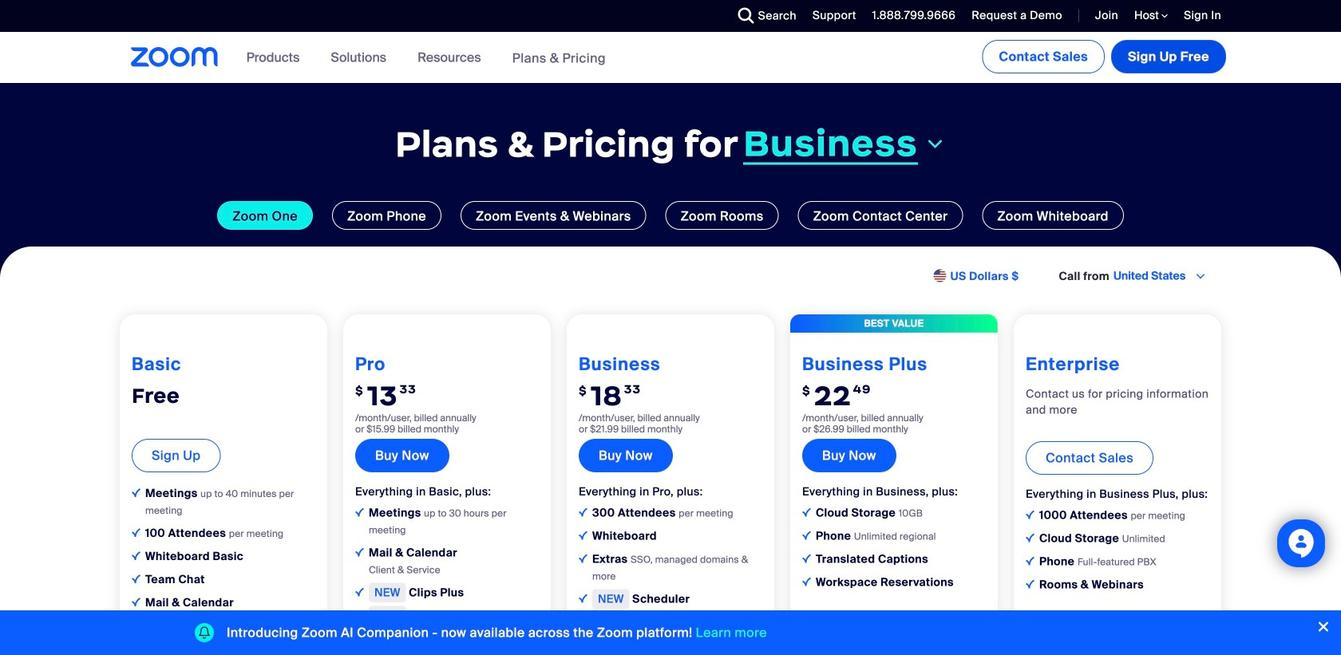 Task type: locate. For each thing, give the bounding box(es) containing it.
ok image
[[132, 489, 141, 497], [355, 508, 364, 517], [1026, 511, 1035, 520], [132, 529, 141, 537], [355, 548, 364, 557], [803, 555, 811, 564], [1026, 557, 1035, 566], [132, 575, 141, 584], [803, 578, 811, 587], [132, 598, 141, 607], [355, 611, 364, 620]]

main content
[[0, 32, 1342, 656]]

ok image
[[579, 508, 588, 517], [803, 508, 811, 517], [579, 532, 588, 540], [803, 532, 811, 540], [1026, 534, 1035, 543], [132, 552, 141, 561], [579, 555, 588, 564], [1026, 580, 1035, 589], [355, 588, 364, 597], [579, 595, 588, 604], [355, 635, 364, 643]]

down image
[[925, 135, 946, 154]]

banner
[[112, 32, 1230, 84]]

zoom logo image
[[131, 47, 219, 67]]

meetings navigation
[[979, 32, 1230, 77]]

product information navigation
[[234, 32, 618, 84]]



Task type: describe. For each thing, give the bounding box(es) containing it.
tabs of zoom services tab list
[[24, 201, 1318, 230]]

show options image
[[1195, 270, 1208, 283]]

Country/Region text field
[[1113, 268, 1194, 284]]



Task type: vqa. For each thing, say whether or not it's contained in the screenshot.
banner
yes



